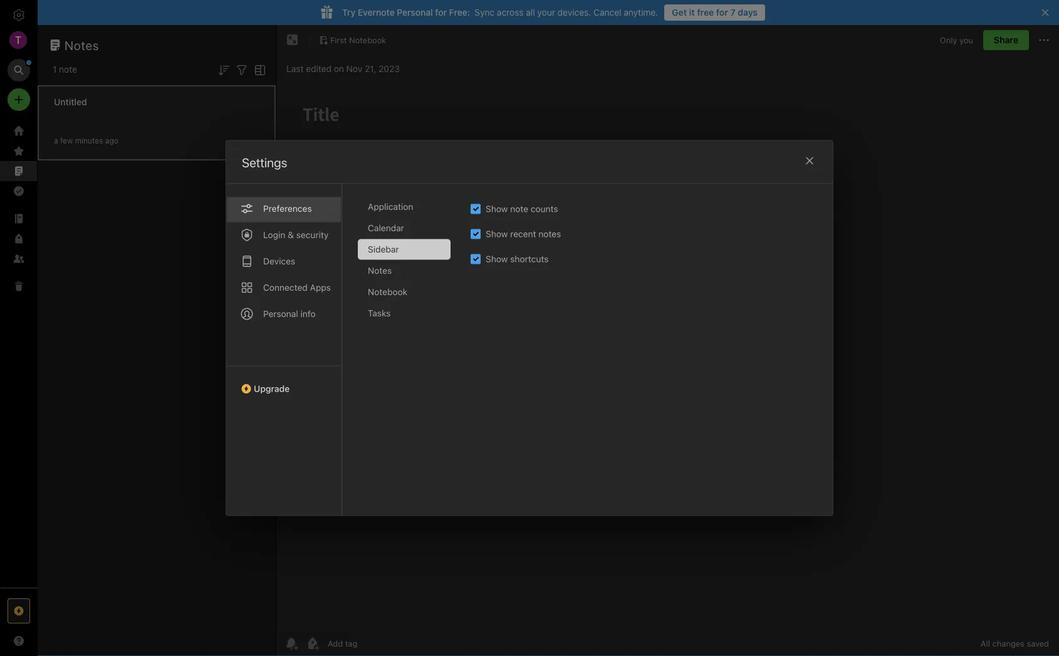 Task type: vqa. For each thing, say whether or not it's contained in the screenshot.
"Add tag" Image
yes



Task type: locate. For each thing, give the bounding box(es) containing it.
0 horizontal spatial personal
[[263, 309, 298, 319]]

it
[[689, 7, 695, 18]]

0 vertical spatial show
[[486, 204, 508, 214]]

devices
[[263, 256, 295, 266]]

2023
[[379, 64, 400, 74]]

connected
[[263, 282, 308, 293]]

nov
[[346, 64, 362, 74]]

1 horizontal spatial for
[[716, 7, 728, 18]]

tab list
[[226, 184, 342, 516], [358, 197, 461, 516]]

recent
[[510, 229, 536, 239]]

connected apps
[[263, 282, 331, 293]]

show right 'show recent notes' checkbox
[[486, 229, 508, 239]]

1 vertical spatial show
[[486, 229, 508, 239]]

preferences
[[263, 203, 312, 214]]

saved
[[1027, 639, 1049, 649]]

show right show shortcuts "option"
[[486, 254, 508, 264]]

1 note
[[53, 64, 77, 75]]

Note Editor text field
[[276, 85, 1060, 631]]

calendar tab
[[358, 218, 451, 239]]

for left free:
[[435, 7, 447, 18]]

show
[[486, 204, 508, 214], [486, 229, 508, 239], [486, 254, 508, 264]]

for left 7
[[716, 7, 728, 18]]

personal down connected
[[263, 309, 298, 319]]

tasks
[[368, 308, 391, 318]]

2 for from the left
[[716, 7, 728, 18]]

your
[[538, 7, 555, 18]]

personal
[[397, 7, 433, 18], [263, 309, 298, 319]]

personal right evernote
[[397, 7, 433, 18]]

notes inside tab
[[368, 266, 392, 276]]

upgrade
[[254, 384, 290, 394]]

for for free:
[[435, 7, 447, 18]]

try
[[342, 7, 356, 18]]

tab list containing application
[[358, 197, 461, 516]]

1
[[53, 64, 57, 75]]

note left the counts
[[510, 204, 529, 214]]

0 horizontal spatial tab list
[[226, 184, 342, 516]]

show for show shortcuts
[[486, 254, 508, 264]]

evernote
[[358, 7, 395, 18]]

all changes saved
[[981, 639, 1049, 649]]

0 vertical spatial notebook
[[349, 35, 386, 45]]

notebook up 'tasks' at top left
[[368, 287, 408, 297]]

tree
[[0, 121, 38, 587]]

0 horizontal spatial for
[[435, 7, 447, 18]]

1 horizontal spatial tab list
[[358, 197, 461, 516]]

0 vertical spatial notes
[[65, 38, 99, 52]]

cancel
[[594, 7, 622, 18]]

1 vertical spatial notes
[[368, 266, 392, 276]]

home image
[[11, 124, 26, 139]]

notes up 1 note
[[65, 38, 99, 52]]

get it free for 7 days button
[[665, 4, 765, 21]]

1 horizontal spatial notes
[[368, 266, 392, 276]]

all
[[526, 7, 535, 18]]

note for 1
[[59, 64, 77, 75]]

notes
[[65, 38, 99, 52], [368, 266, 392, 276]]

3 show from the top
[[486, 254, 508, 264]]

2 show from the top
[[486, 229, 508, 239]]

notebook down evernote
[[349, 35, 386, 45]]

for inside the get it free for 7 days button
[[716, 7, 728, 18]]

info
[[301, 309, 316, 319]]

ago
[[105, 136, 118, 145]]

&
[[288, 230, 294, 240]]

try evernote personal for free: sync across all your devices. cancel anytime.
[[342, 7, 658, 18]]

21,
[[365, 64, 376, 74]]

0 horizontal spatial note
[[59, 64, 77, 75]]

notes down sidebar
[[368, 266, 392, 276]]

2 vertical spatial show
[[486, 254, 508, 264]]

1 show from the top
[[486, 204, 508, 214]]

for for 7
[[716, 7, 728, 18]]

1 for from the left
[[435, 7, 447, 18]]

sidebar
[[368, 244, 399, 255]]

login
[[263, 230, 285, 240]]

note
[[59, 64, 77, 75], [510, 204, 529, 214]]

login & security
[[263, 230, 329, 240]]

free:
[[449, 7, 470, 18]]

only you
[[940, 35, 974, 45]]

calendar
[[368, 223, 404, 233]]

0 horizontal spatial notes
[[65, 38, 99, 52]]

notebook inside tab
[[368, 287, 408, 297]]

Show note counts checkbox
[[471, 204, 481, 214]]

1 horizontal spatial note
[[510, 204, 529, 214]]

notebook
[[349, 35, 386, 45], [368, 287, 408, 297]]

tab list containing preferences
[[226, 184, 342, 516]]

1 vertical spatial notebook
[[368, 287, 408, 297]]

first notebook button
[[315, 31, 391, 49]]

untitled
[[54, 97, 87, 107]]

add tag image
[[305, 636, 320, 651]]

notebook inside "button"
[[349, 35, 386, 45]]

get
[[672, 7, 687, 18]]

notes
[[539, 229, 561, 239]]

show for show note counts
[[486, 204, 508, 214]]

notebook tab
[[358, 282, 451, 302]]

for
[[435, 7, 447, 18], [716, 7, 728, 18]]

first notebook
[[330, 35, 386, 45]]

0 vertical spatial note
[[59, 64, 77, 75]]

note right 1
[[59, 64, 77, 75]]

1 vertical spatial personal
[[263, 309, 298, 319]]

personal inside tab list
[[263, 309, 298, 319]]

1 vertical spatial note
[[510, 204, 529, 214]]

get it free for 7 days
[[672, 7, 758, 18]]

show right show note counts checkbox
[[486, 204, 508, 214]]

show recent notes
[[486, 229, 561, 239]]

sidebar tab
[[358, 239, 451, 260]]

all
[[981, 639, 991, 649]]

0 vertical spatial personal
[[397, 7, 433, 18]]

settings
[[242, 155, 287, 170]]

only
[[940, 35, 958, 45]]



Task type: describe. For each thing, give the bounding box(es) containing it.
shortcuts
[[510, 254, 549, 264]]

notes tab
[[358, 260, 451, 281]]

close image
[[802, 153, 818, 168]]

minutes
[[75, 136, 103, 145]]

7
[[731, 7, 736, 18]]

sync
[[475, 7, 495, 18]]

last
[[287, 64, 304, 74]]

note for show
[[510, 204, 529, 214]]

tab list for show note counts
[[358, 197, 461, 516]]

edited
[[306, 64, 332, 74]]

Show recent notes checkbox
[[471, 229, 481, 239]]

you
[[960, 35, 974, 45]]

note window element
[[276, 25, 1060, 656]]

add a reminder image
[[284, 636, 299, 651]]

personal info
[[263, 309, 316, 319]]

tasks tab
[[358, 303, 451, 324]]

apps
[[310, 282, 331, 293]]

show note counts
[[486, 204, 558, 214]]

counts
[[531, 204, 558, 214]]

last edited on nov 21, 2023
[[287, 64, 400, 74]]

a
[[54, 136, 58, 145]]

a few minutes ago
[[54, 136, 118, 145]]

days
[[738, 7, 758, 18]]

changes
[[993, 639, 1025, 649]]

on
[[334, 64, 344, 74]]

Show shortcuts checkbox
[[471, 254, 481, 264]]

expand note image
[[285, 33, 300, 48]]

share
[[994, 35, 1019, 45]]

application
[[368, 202, 413, 212]]

show for show recent notes
[[486, 229, 508, 239]]

application tab
[[358, 197, 451, 217]]

across
[[497, 7, 524, 18]]

first
[[330, 35, 347, 45]]

tab list for calendar
[[226, 184, 342, 516]]

settings image
[[11, 8, 26, 23]]

show shortcuts
[[486, 254, 549, 264]]

1 horizontal spatial personal
[[397, 7, 433, 18]]

security
[[296, 230, 329, 240]]

few
[[60, 136, 73, 145]]

upgrade image
[[11, 604, 26, 619]]

anytime.
[[624, 7, 658, 18]]

share button
[[984, 30, 1029, 50]]

free
[[697, 7, 714, 18]]

upgrade button
[[226, 366, 342, 399]]

devices.
[[558, 7, 591, 18]]



